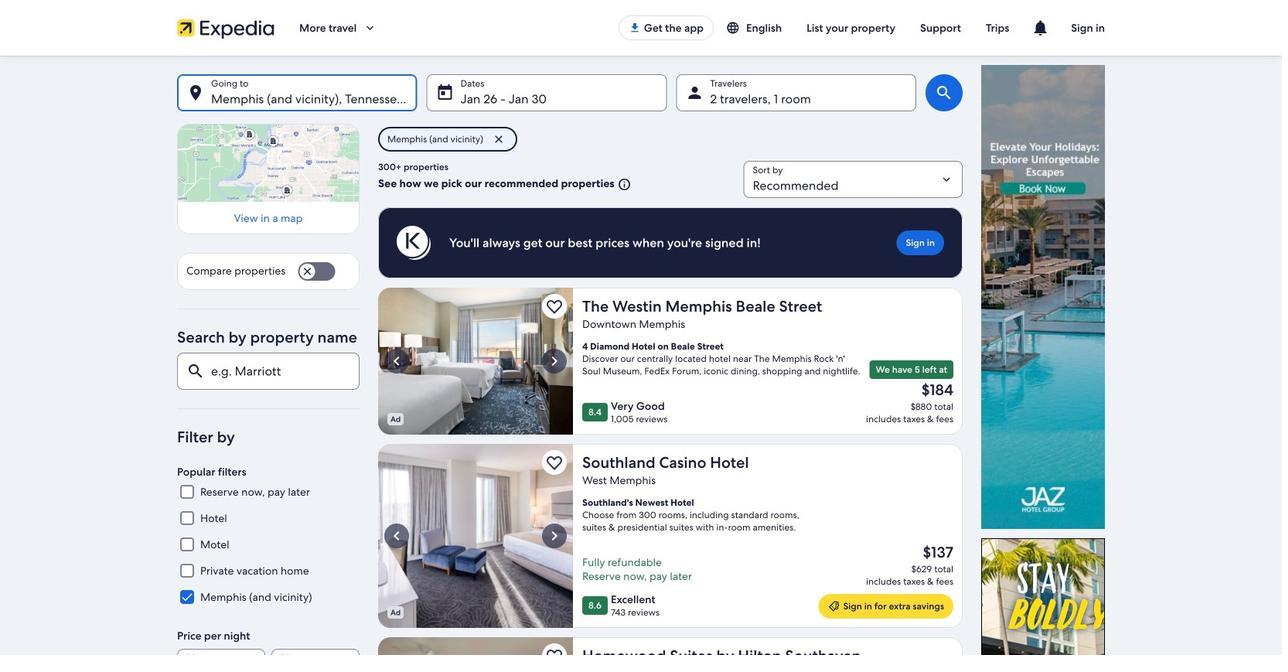 Task type: locate. For each thing, give the bounding box(es) containing it.
Save Southland Casino Hotel to a trip checkbox
[[542, 450, 567, 475]]

small image
[[726, 21, 747, 35], [615, 178, 632, 192]]

static map image image
[[177, 124, 360, 202]]

0 horizontal spatial small image
[[615, 178, 632, 192]]

restaurant image
[[378, 444, 573, 628]]

communication center icon image
[[1031, 19, 1050, 37]]

1 horizontal spatial small image
[[726, 21, 747, 35]]

show next image for the westin memphis beale street image
[[545, 352, 564, 371]]

leading image
[[828, 600, 841, 613]]

show previous image for the westin memphis beale street image
[[388, 352, 406, 371]]

lounge image
[[378, 288, 573, 435]]

1 vertical spatial small image
[[615, 178, 632, 192]]

show previous image for southland casino hotel image
[[388, 527, 406, 545]]

Save The Westin Memphis Beale Street to a trip checkbox
[[542, 294, 567, 319]]

front of property - evening/night image
[[378, 637, 573, 655]]



Task type: describe. For each thing, give the bounding box(es) containing it.
more travel image
[[363, 21, 377, 35]]

0 vertical spatial small image
[[726, 21, 747, 35]]

show next image for southland casino hotel image
[[545, 527, 564, 545]]

expedia logo image
[[177, 17, 275, 39]]

search image
[[935, 84, 954, 102]]

download the app button image
[[629, 22, 641, 34]]



Task type: vqa. For each thing, say whether or not it's contained in the screenshot.
the rightmost small icon
yes



